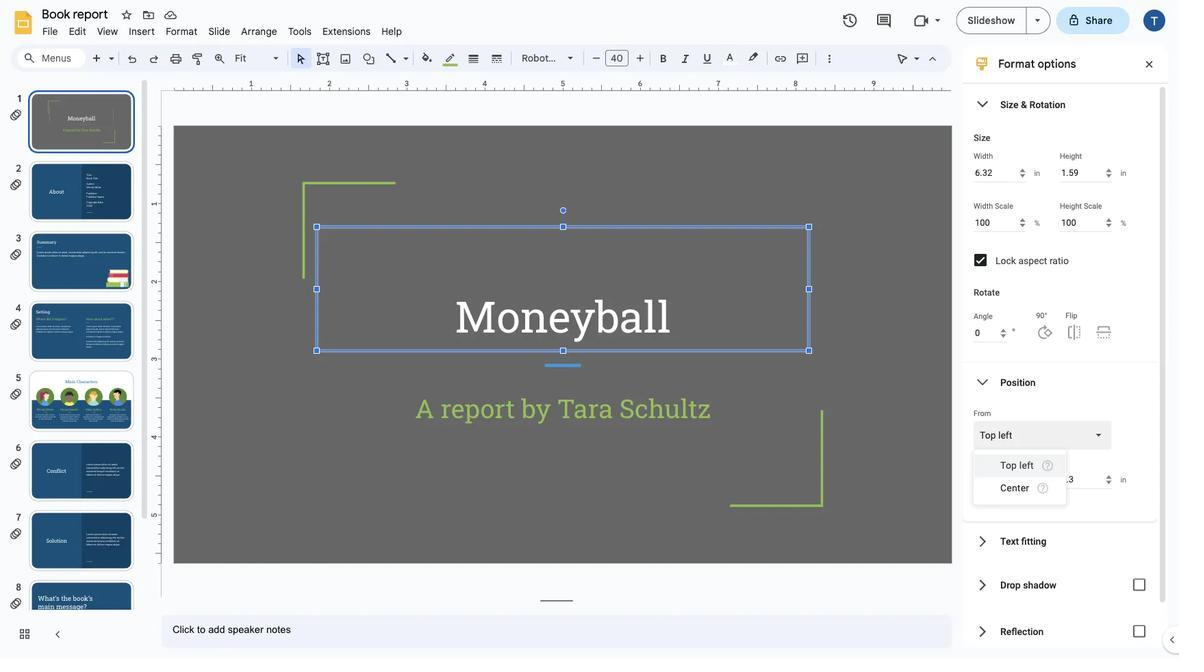 Task type: vqa. For each thing, say whether or not it's contained in the screenshot.
'Add'
no



Task type: describe. For each thing, give the bounding box(es) containing it.
share
[[1086, 14, 1113, 26]]

text fitting
[[1001, 536, 1047, 548]]

Font size field
[[606, 50, 634, 70]]

X position, measured in inches. Value must be between -58712 and 58712 text field
[[974, 471, 1026, 490]]

border weight option
[[466, 49, 482, 68]]

drop shadow tab
[[963, 562, 1158, 609]]

help
[[382, 25, 402, 37]]

Width, measured in inches. Value must be between 0.01 and 58712 text field
[[974, 164, 1026, 183]]

height for height
[[1061, 152, 1083, 161]]

top for list box containing top left
[[1001, 460, 1018, 471]]

font list. roboto slab selected. option
[[522, 49, 576, 68]]

size & rotation
[[1001, 99, 1066, 110]]

90°
[[1037, 312, 1048, 320]]

Toggle shadow checkbox
[[1126, 572, 1154, 599]]

border dash option
[[490, 49, 505, 68]]

y
[[1061, 459, 1065, 468]]

in for y
[[1121, 476, 1127, 485]]

format menu item
[[160, 23, 203, 39]]

format options
[[999, 57, 1077, 71]]

width for width
[[974, 152, 994, 161]]

height scale
[[1061, 202, 1103, 210]]

&
[[1022, 99, 1028, 110]]

menu bar inside menu bar "banner"
[[37, 18, 408, 40]]

lock aspect ratio
[[996, 255, 1069, 267]]

toggle reflection image
[[1126, 618, 1154, 646]]

angle
[[974, 312, 993, 321]]

arrange menu item
[[236, 23, 283, 39]]

view
[[97, 25, 118, 37]]

toggle shadow image
[[1126, 572, 1154, 599]]

file menu item
[[37, 23, 63, 39]]

Menus field
[[17, 49, 86, 68]]

rotation
[[1030, 99, 1066, 110]]

center
[[1001, 483, 1030, 494]]

Angle, measured in degrees. Value must be between 0 and 360 text field
[[974, 324, 1007, 343]]

options
[[1038, 57, 1077, 71]]

top for from position list box
[[980, 430, 997, 441]]

Width Scale, measured in percents. Value must be between 0.9 and 928297 text field
[[974, 214, 1026, 232]]

mode and view toolbar
[[892, 45, 944, 72]]

position tab
[[963, 363, 1158, 403]]

slide
[[209, 25, 230, 37]]

scale for width scale
[[996, 202, 1014, 210]]

Toggle reflection checkbox
[[1126, 618, 1154, 646]]

roboto
[[522, 52, 555, 64]]

size & rotation tab
[[963, 84, 1158, 125]]

Height Scale, measured in percents. Value must be between 0.9 and 3683759 text field
[[1061, 214, 1112, 232]]

extensions menu item
[[317, 23, 376, 39]]

insert
[[129, 25, 155, 37]]

height for height scale
[[1061, 202, 1083, 210]]

edit menu item
[[63, 23, 92, 39]]

list box containing top left
[[974, 450, 1067, 505]]

tools
[[288, 25, 312, 37]]

shadow
[[1024, 580, 1057, 591]]

top left option
[[980, 429, 1013, 443]]

Lock aspect ratio checkbox
[[975, 254, 987, 267]]

drop
[[1001, 580, 1021, 591]]



Task type: locate. For each thing, give the bounding box(es) containing it.
format for format options
[[999, 57, 1036, 71]]

Font size text field
[[606, 50, 628, 66]]

format inside menu item
[[166, 25, 198, 37]]

in right width, measured in inches. value must be between 0.01 and 58712 text field
[[1035, 169, 1041, 178]]

in right y position, measured in inches. value must be between -58712 and 58712 text box
[[1121, 476, 1127, 485]]

width for width scale
[[974, 202, 994, 210]]

0 vertical spatial height
[[1061, 152, 1083, 161]]

format
[[166, 25, 198, 37], [999, 57, 1036, 71]]

height up height scale, measured in percents. value must be between 0.9 and 3683759 text field
[[1061, 202, 1083, 210]]

1 vertical spatial left
[[1020, 460, 1034, 471]]

width up width, measured in inches. value must be between 0.01 and 58712 text field
[[974, 152, 994, 161]]

arrange
[[241, 25, 277, 37]]

origin is in the center of the selection. element
[[1037, 483, 1050, 495]]

menu bar banner
[[0, 0, 1180, 660]]

top left inside from position list box
[[980, 430, 1013, 441]]

left for from position list box
[[999, 430, 1013, 441]]

1 vertical spatial size
[[974, 133, 991, 143]]

live pointer settings image
[[911, 49, 920, 54]]

extensions
[[323, 25, 371, 37]]

1 vertical spatial top left
[[1001, 460, 1034, 471]]

1 horizontal spatial top
[[1001, 460, 1018, 471]]

main toolbar
[[49, 0, 841, 647]]

1 height from the top
[[1061, 152, 1083, 161]]

in right center at bottom
[[1035, 476, 1041, 485]]

Star checkbox
[[117, 5, 136, 25]]

flip
[[1066, 312, 1078, 320]]

slide menu item
[[203, 23, 236, 39]]

format inside section
[[999, 57, 1036, 71]]

in for width
[[1035, 169, 1041, 178]]

help menu item
[[376, 23, 408, 39]]

top left
[[980, 430, 1013, 441], [1001, 460, 1034, 471]]

list box
[[974, 450, 1067, 505]]

0 horizontal spatial scale
[[996, 202, 1014, 210]]

2 % from the left
[[1121, 219, 1127, 227]]

1 horizontal spatial %
[[1121, 219, 1127, 227]]

left for list box containing top left
[[1020, 460, 1034, 471]]

navigation
[[0, 77, 151, 660]]

1 % from the left
[[1035, 219, 1041, 227]]

text
[[1001, 536, 1020, 548]]

origin is in the top left of the selection. element
[[1042, 460, 1054, 472]]

0 vertical spatial left
[[999, 430, 1013, 441]]

0 horizontal spatial format
[[166, 25, 198, 37]]

position
[[1001, 377, 1036, 389]]

1 horizontal spatial left
[[1020, 460, 1034, 471]]

size for size
[[974, 133, 991, 143]]

size inside size & rotation tab
[[1001, 99, 1019, 110]]

width
[[974, 152, 994, 161], [974, 202, 994, 210]]

Zoom field
[[231, 49, 285, 69]]

slab
[[557, 52, 576, 64]]

% for width scale
[[1035, 219, 1041, 227]]

left inside option
[[999, 430, 1013, 441]]

format options application
[[0, 0, 1180, 660]]

roboto slab
[[522, 52, 576, 64]]

top inside option
[[980, 430, 997, 441]]

top left for list box containing top left
[[1001, 460, 1034, 471]]

left left origin is in the top left of the selection. element
[[1020, 460, 1034, 471]]

x
[[974, 459, 979, 468]]

0 horizontal spatial size
[[974, 133, 991, 143]]

tools menu item
[[283, 23, 317, 39]]

format left options at the top right of page
[[999, 57, 1036, 71]]

left inside list box
[[1020, 460, 1034, 471]]

width scale
[[974, 202, 1014, 210]]

view menu item
[[92, 23, 124, 39]]

% right height scale, measured in percents. value must be between 0.9 and 3683759 text field
[[1121, 219, 1127, 227]]

navigation inside format options application
[[0, 77, 151, 660]]

fill color: transparent image
[[420, 49, 435, 66]]

slideshow button
[[957, 7, 1027, 34]]

from
[[974, 409, 992, 418]]

menu bar
[[37, 18, 408, 40]]

1 vertical spatial format
[[999, 57, 1036, 71]]

top inside list box
[[1001, 460, 1018, 471]]

0 vertical spatial top left
[[980, 430, 1013, 441]]

width up width scale, measured in percents. value must be between 0.9 and 928297 text field
[[974, 202, 994, 210]]

in for height
[[1121, 169, 1127, 178]]

format for format
[[166, 25, 198, 37]]

1 vertical spatial top
[[1001, 460, 1018, 471]]

left up x position, measured in inches. value must be between -58712 and 58712 text box
[[999, 430, 1013, 441]]

scale for height scale
[[1085, 202, 1103, 210]]

from position list box
[[974, 421, 1112, 450]]

lock
[[996, 255, 1017, 267]]

2 width from the top
[[974, 202, 994, 210]]

edit
[[69, 25, 86, 37]]

left
[[999, 430, 1013, 441], [1020, 460, 1034, 471]]

1 horizontal spatial scale
[[1085, 202, 1103, 210]]

scale up height scale, measured in percents. value must be between 0.9 and 3683759 text field
[[1085, 202, 1103, 210]]

0 vertical spatial size
[[1001, 99, 1019, 110]]

2 height from the top
[[1061, 202, 1083, 210]]

fitting
[[1022, 536, 1047, 548]]

file
[[42, 25, 58, 37]]

Zoom text field
[[233, 49, 271, 68]]

size up width, measured in inches. value must be between 0.01 and 58712 text field
[[974, 133, 991, 143]]

insert image image
[[338, 49, 354, 68]]

text color image
[[723, 49, 738, 65]]

top down from
[[980, 430, 997, 441]]

%
[[1035, 219, 1041, 227], [1121, 219, 1127, 227]]

top left up center at bottom
[[1001, 460, 1034, 471]]

0 horizontal spatial left
[[999, 430, 1013, 441]]

height
[[1061, 152, 1083, 161], [1061, 202, 1083, 210]]

scale up width scale, measured in percents. value must be between 0.9 and 928297 text field
[[996, 202, 1014, 210]]

°
[[1012, 327, 1016, 339]]

in
[[1035, 169, 1041, 178], [1121, 169, 1127, 178], [1035, 476, 1041, 485], [1121, 476, 1127, 485]]

text fitting tab
[[963, 522, 1158, 562]]

Rename text field
[[37, 5, 116, 22]]

1 vertical spatial width
[[974, 202, 994, 210]]

top up center at bottom
[[1001, 460, 1018, 471]]

top
[[980, 430, 997, 441], [1001, 460, 1018, 471]]

in for x
[[1035, 476, 1041, 485]]

0 vertical spatial top
[[980, 430, 997, 441]]

drop shadow
[[1001, 580, 1057, 591]]

reflection tab
[[963, 609, 1158, 655]]

new slide with layout image
[[106, 49, 114, 54]]

0 horizontal spatial %
[[1035, 219, 1041, 227]]

1 vertical spatial height
[[1061, 202, 1083, 210]]

height up height, measured in inches. value must be between 0.01 and 58712 text field
[[1061, 152, 1083, 161]]

in right height, measured in inches. value must be between 0.01 and 58712 text field
[[1121, 169, 1127, 178]]

1 horizontal spatial size
[[1001, 99, 1019, 110]]

top left inside list box
[[1001, 460, 1034, 471]]

1 scale from the left
[[996, 202, 1014, 210]]

slideshow
[[968, 14, 1016, 26]]

format left slide
[[166, 25, 198, 37]]

ratio
[[1050, 255, 1069, 267]]

top left for from position list box
[[980, 430, 1013, 441]]

1 width from the top
[[974, 152, 994, 161]]

format options section
[[963, 45, 1169, 655]]

0 vertical spatial format
[[166, 25, 198, 37]]

border color: #8bc34b, close to light green 1 image
[[443, 49, 459, 66]]

% for height scale
[[1121, 219, 1127, 227]]

reflection
[[1001, 626, 1044, 638]]

shape image
[[361, 49, 377, 68]]

size
[[1001, 99, 1019, 110], [974, 133, 991, 143]]

Y position, measured in inches. Value must be between -58712 and 58712 text field
[[1061, 471, 1112, 490]]

aspect
[[1019, 255, 1048, 267]]

size left &
[[1001, 99, 1019, 110]]

insert menu item
[[124, 23, 160, 39]]

top left down from
[[980, 430, 1013, 441]]

menu bar containing file
[[37, 18, 408, 40]]

highlight color image
[[746, 49, 761, 65]]

size for size & rotation
[[1001, 99, 1019, 110]]

0 vertical spatial width
[[974, 152, 994, 161]]

scale
[[996, 202, 1014, 210], [1085, 202, 1103, 210]]

2 scale from the left
[[1085, 202, 1103, 210]]

share button
[[1057, 7, 1131, 34]]

% right width scale, measured in percents. value must be between 0.9 and 928297 text field
[[1035, 219, 1041, 227]]

presentation options image
[[1036, 19, 1041, 22]]

0 horizontal spatial top
[[980, 430, 997, 441]]

rotate
[[974, 288, 1000, 298]]

Height, measured in inches. Value must be between 0.01 and 58712 text field
[[1061, 164, 1112, 183]]

1 horizontal spatial format
[[999, 57, 1036, 71]]



